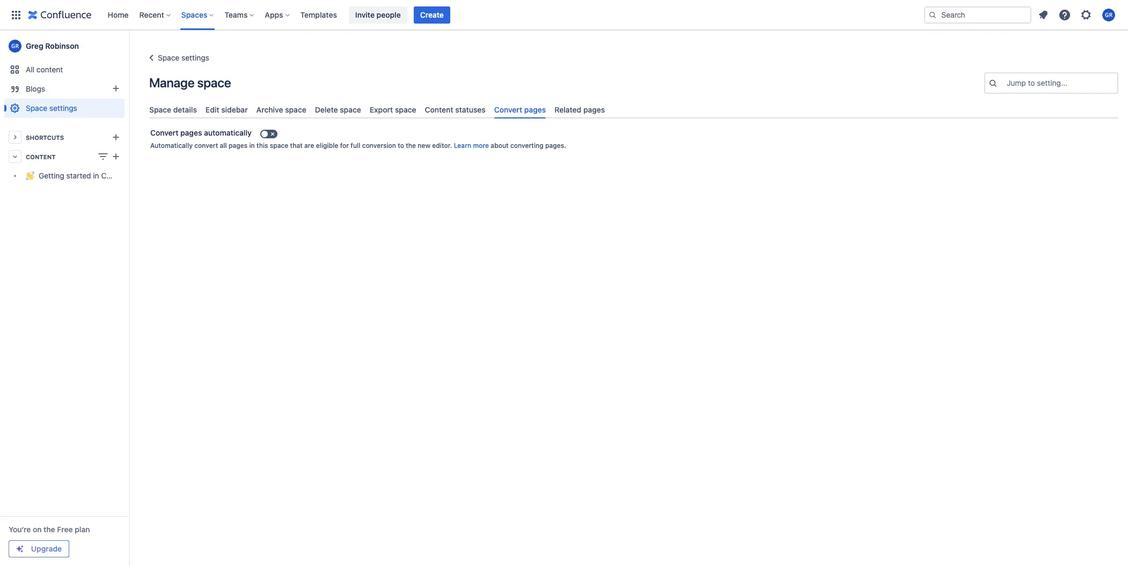 Task type: vqa. For each thing, say whether or not it's contained in the screenshot.
LIST ITEM inside list
no



Task type: locate. For each thing, give the bounding box(es) containing it.
greg robinson link
[[4, 35, 125, 57]]

convert up about
[[494, 105, 523, 114]]

1 horizontal spatial the
[[406, 142, 416, 150]]

0 horizontal spatial in
[[93, 172, 99, 181]]

teams
[[225, 10, 248, 19]]

0 horizontal spatial space settings
[[26, 104, 77, 113]]

settings icon image
[[1080, 8, 1093, 21]]

sidebar
[[221, 105, 248, 114]]

automatically
[[204, 128, 252, 138]]

space settings up manage space
[[158, 53, 209, 62]]

convert
[[194, 142, 218, 150]]

space settings link
[[145, 52, 209, 64], [4, 99, 125, 118]]

convert up automatically
[[150, 128, 178, 138]]

0 vertical spatial content
[[425, 105, 453, 114]]

getting
[[39, 172, 64, 181]]

0 horizontal spatial settings
[[49, 104, 77, 113]]

0 horizontal spatial content
[[26, 153, 56, 160]]

convert inside "link"
[[494, 105, 523, 114]]

content statuses link
[[421, 101, 490, 119]]

related pages link
[[550, 101, 610, 119]]

pages left related
[[524, 105, 546, 114]]

space up manage
[[158, 53, 179, 62]]

content left statuses
[[425, 105, 453, 114]]

archive space
[[256, 105, 306, 114]]

add shortcut image
[[110, 131, 122, 144]]

convert
[[494, 105, 523, 114], [150, 128, 178, 138]]

upgrade
[[31, 545, 62, 554]]

space down blogs
[[26, 104, 47, 113]]

1 horizontal spatial convert
[[494, 105, 523, 114]]

teams button
[[221, 6, 258, 23]]

1 vertical spatial convert
[[150, 128, 178, 138]]

space settings link up "shortcuts" dropdown button
[[4, 99, 125, 118]]

content for content statuses
[[425, 105, 453, 114]]

pages right all
[[229, 142, 248, 150]]

tab list
[[145, 101, 1123, 119]]

templates
[[300, 10, 337, 19]]

recent button
[[136, 6, 175, 23]]

home link
[[104, 6, 132, 23]]

full
[[351, 142, 361, 150]]

blogs
[[26, 84, 45, 93]]

0 horizontal spatial the
[[44, 526, 55, 535]]

jump
[[1007, 78, 1026, 88]]

edit sidebar
[[206, 105, 248, 114]]

spaces
[[181, 10, 207, 19]]

free
[[57, 526, 73, 535]]

space right this
[[270, 142, 288, 150]]

delete
[[315, 105, 338, 114]]

settings up manage space
[[181, 53, 209, 62]]

Search settings text field
[[1007, 78, 1009, 89]]

tab list containing space details
[[145, 101, 1123, 119]]

0 vertical spatial in
[[249, 142, 255, 150]]

1 horizontal spatial to
[[1028, 78, 1035, 88]]

banner
[[0, 0, 1129, 30]]

export space link
[[366, 101, 421, 119]]

global element
[[6, 0, 922, 30]]

settings down "blogs" link
[[49, 104, 77, 113]]

0 vertical spatial space settings link
[[145, 52, 209, 64]]

premium image
[[16, 545, 24, 554]]

content for content
[[26, 153, 56, 160]]

content statuses
[[425, 105, 486, 114]]

to right jump
[[1028, 78, 1035, 88]]

in left this
[[249, 142, 255, 150]]

space right delete
[[340, 105, 361, 114]]

space
[[158, 53, 179, 62], [26, 104, 47, 113], [149, 105, 171, 114]]

invite people button
[[349, 6, 407, 23]]

space right archive
[[285, 105, 306, 114]]

editor.
[[432, 142, 452, 150]]

all
[[26, 65, 34, 74]]

manage space
[[149, 75, 231, 90]]

space up the edit
[[197, 75, 231, 90]]

0 vertical spatial space settings
[[158, 53, 209, 62]]

1 vertical spatial space settings
[[26, 104, 77, 113]]

1 vertical spatial content
[[26, 153, 56, 160]]

to
[[1028, 78, 1035, 88], [398, 142, 404, 150]]

your profile and preferences image
[[1103, 8, 1116, 21]]

blogs link
[[4, 79, 125, 99]]

notification icon image
[[1037, 8, 1050, 21]]

space settings link up manage
[[145, 52, 209, 64]]

settings
[[181, 53, 209, 62], [49, 104, 77, 113]]

pages up convert
[[180, 128, 202, 138]]

on
[[33, 526, 42, 535]]

1 horizontal spatial content
[[425, 105, 453, 114]]

0 vertical spatial the
[[406, 142, 416, 150]]

space for export space
[[395, 105, 416, 114]]

pages for related pages
[[584, 105, 605, 114]]

banner containing home
[[0, 0, 1129, 30]]

content down shortcuts at the left top
[[26, 153, 56, 160]]

collapse sidebar image
[[117, 35, 141, 57]]

in
[[249, 142, 255, 150], [93, 172, 99, 181]]

in inside "link"
[[93, 172, 99, 181]]

1 horizontal spatial settings
[[181, 53, 209, 62]]

greg
[[26, 41, 43, 50]]

pages
[[524, 105, 546, 114], [584, 105, 605, 114], [180, 128, 202, 138], [229, 142, 248, 150]]

invite people
[[355, 10, 401, 19]]

export
[[370, 105, 393, 114]]

pages for convert pages
[[524, 105, 546, 114]]

all content
[[26, 65, 63, 74]]

0 horizontal spatial convert
[[150, 128, 178, 138]]

converting
[[511, 142, 544, 150]]

1 vertical spatial settings
[[49, 104, 77, 113]]

content
[[36, 65, 63, 74]]

for
[[340, 142, 349, 150]]

0 vertical spatial convert
[[494, 105, 523, 114]]

the right on on the left of the page
[[44, 526, 55, 535]]

the left "new"
[[406, 142, 416, 150]]

the
[[406, 142, 416, 150], [44, 526, 55, 535]]

1 vertical spatial in
[[93, 172, 99, 181]]

space details
[[149, 105, 197, 114]]

pages inside "link"
[[524, 105, 546, 114]]

space
[[197, 75, 231, 90], [285, 105, 306, 114], [340, 105, 361, 114], [395, 105, 416, 114], [270, 142, 288, 150]]

space settings down "blogs" link
[[26, 104, 77, 113]]

0 horizontal spatial space settings link
[[4, 99, 125, 118]]

getting started in confluence link
[[4, 166, 141, 186]]

home
[[108, 10, 129, 19]]

shortcuts button
[[4, 128, 125, 147]]

space right export
[[395, 105, 416, 114]]

related pages
[[555, 105, 605, 114]]

statuses
[[455, 105, 486, 114]]

to right conversion
[[398, 142, 404, 150]]

space details link
[[145, 101, 201, 119]]

jump to setting...
[[1007, 78, 1068, 88]]

in right started
[[93, 172, 99, 181]]

content inside dropdown button
[[26, 153, 56, 160]]

you're
[[9, 526, 31, 535]]

all
[[220, 142, 227, 150]]

1 vertical spatial space settings link
[[4, 99, 125, 118]]

archive space link
[[252, 101, 311, 119]]

pages right related
[[584, 105, 605, 114]]

learn
[[454, 142, 472, 150]]

automatically convert all pages in this space that are eligible for full conversion to the new editor. learn more about converting pages.
[[150, 142, 566, 150]]

space element
[[0, 30, 141, 567]]

space settings
[[158, 53, 209, 62], [26, 104, 77, 113]]

1 vertical spatial the
[[44, 526, 55, 535]]

0 horizontal spatial to
[[398, 142, 404, 150]]

confluence image
[[28, 8, 92, 21], [28, 8, 92, 21]]

content
[[425, 105, 453, 114], [26, 153, 56, 160]]



Task type: describe. For each thing, give the bounding box(es) containing it.
getting started in confluence
[[39, 172, 141, 181]]

greg robinson
[[26, 41, 79, 50]]

space for manage space
[[197, 75, 231, 90]]

search image
[[929, 10, 937, 19]]

setting...
[[1037, 78, 1068, 88]]

related
[[555, 105, 582, 114]]

pages.
[[545, 142, 566, 150]]

pages for convert pages automatically
[[180, 128, 202, 138]]

space settings inside space element
[[26, 104, 77, 113]]

the inside space element
[[44, 526, 55, 535]]

recent
[[139, 10, 164, 19]]

change view image
[[97, 150, 110, 163]]

space for delete space
[[340, 105, 361, 114]]

templates link
[[297, 6, 340, 23]]

you're on the free plan
[[9, 526, 90, 535]]

are
[[304, 142, 314, 150]]

people
[[377, 10, 401, 19]]

spaces button
[[178, 6, 218, 23]]

apps button
[[262, 6, 294, 23]]

space left details on the top
[[149, 105, 171, 114]]

new
[[418, 142, 431, 150]]

edit
[[206, 105, 219, 114]]

convert pages link
[[490, 101, 550, 119]]

settings inside space element
[[49, 104, 77, 113]]

plan
[[75, 526, 90, 535]]

Search field
[[924, 6, 1032, 23]]

started
[[66, 172, 91, 181]]

details
[[173, 105, 197, 114]]

confluence
[[101, 172, 141, 181]]

automatically
[[150, 142, 193, 150]]

eligible
[[316, 142, 338, 150]]

upgrade button
[[9, 542, 69, 558]]

0 vertical spatial to
[[1028, 78, 1035, 88]]

1 horizontal spatial space settings
[[158, 53, 209, 62]]

robinson
[[45, 41, 79, 50]]

conversion
[[362, 142, 396, 150]]

all content link
[[4, 60, 125, 79]]

1 vertical spatial to
[[398, 142, 404, 150]]

delete space link
[[311, 101, 366, 119]]

delete space
[[315, 105, 361, 114]]

export space
[[370, 105, 416, 114]]

archive
[[256, 105, 283, 114]]

convert pages
[[494, 105, 546, 114]]

content button
[[4, 147, 125, 166]]

manage
[[149, 75, 195, 90]]

0 vertical spatial settings
[[181, 53, 209, 62]]

this
[[257, 142, 268, 150]]

invite
[[355, 10, 375, 19]]

space for archive space
[[285, 105, 306, 114]]

create link
[[414, 6, 450, 23]]

shortcuts
[[26, 134, 64, 141]]

edit sidebar link
[[201, 101, 252, 119]]

convert for convert pages automatically
[[150, 128, 178, 138]]

1 horizontal spatial in
[[249, 142, 255, 150]]

create a blog image
[[110, 82, 122, 95]]

convert for convert pages
[[494, 105, 523, 114]]

apps
[[265, 10, 283, 19]]

learn more link
[[454, 142, 489, 150]]

appswitcher icon image
[[10, 8, 23, 21]]

create a page image
[[110, 150, 122, 163]]

1 horizontal spatial space settings link
[[145, 52, 209, 64]]

help icon image
[[1059, 8, 1072, 21]]

create
[[420, 10, 444, 19]]

more
[[473, 142, 489, 150]]

that
[[290, 142, 303, 150]]

convert pages automatically
[[150, 128, 252, 138]]

about
[[491, 142, 509, 150]]



